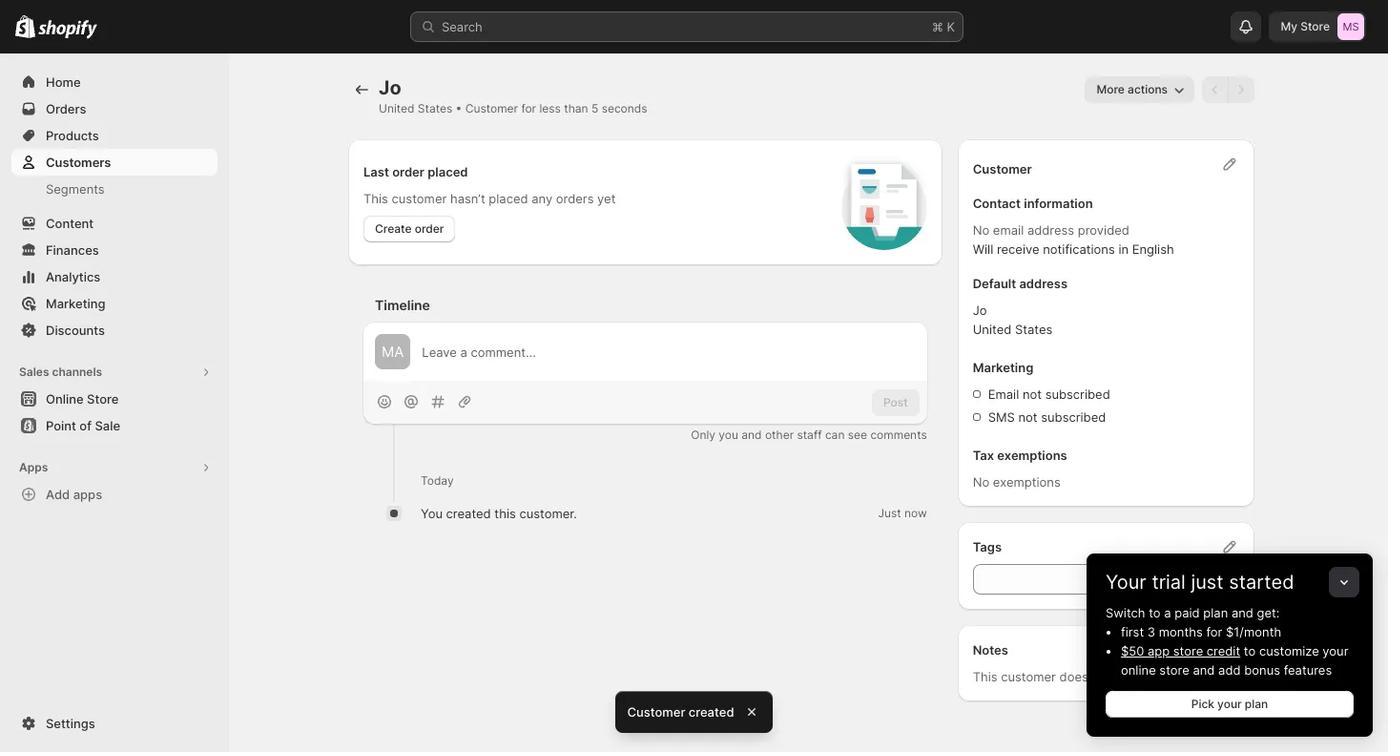 Task type: describe. For each thing, give the bounding box(es) containing it.
my store
[[1281, 19, 1331, 33]]

and for to
[[1193, 662, 1215, 678]]

jo united states • customer for less than 5 seconds
[[379, 76, 648, 115]]

receive
[[997, 241, 1040, 257]]

home link
[[11, 69, 218, 95]]

previous image
[[1206, 80, 1226, 99]]

sales
[[19, 365, 49, 379]]

channels
[[52, 365, 102, 379]]

⌘
[[933, 19, 944, 34]]

any
[[532, 191, 553, 206]]

add
[[46, 487, 70, 502]]

next image
[[1232, 80, 1251, 99]]

you
[[719, 428, 739, 442]]

address inside no email address provided will receive notifications in english
[[1028, 222, 1075, 238]]

tags
[[973, 539, 1002, 555]]

started
[[1230, 571, 1295, 594]]

trial
[[1152, 571, 1186, 594]]

•
[[456, 101, 462, 115]]

pick
[[1192, 697, 1215, 711]]

you created this customer.
[[421, 506, 577, 521]]

products
[[46, 128, 99, 143]]

than
[[564, 101, 589, 115]]

jo for jo united states • customer for less than 5 seconds
[[379, 76, 402, 99]]

customer for hasn't
[[392, 191, 447, 206]]

subscribed for email not subscribed
[[1046, 387, 1111, 402]]

last
[[364, 164, 389, 179]]

in
[[1119, 241, 1129, 257]]

0 horizontal spatial to
[[1149, 605, 1161, 620]]

no email address provided will receive notifications in english
[[973, 222, 1175, 257]]

this
[[495, 506, 516, 521]]

not for sms
[[1019, 409, 1038, 425]]

your trial just started button
[[1087, 554, 1373, 594]]

see
[[848, 428, 868, 442]]

customers link
[[11, 149, 218, 176]]

search
[[442, 19, 483, 34]]

apps
[[19, 460, 48, 474]]

this for this customer doesn't have notes
[[973, 669, 998, 684]]

information
[[1024, 196, 1093, 211]]

orders
[[46, 101, 86, 116]]

discounts
[[46, 323, 105, 338]]

get:
[[1258, 605, 1280, 620]]

order for create
[[415, 221, 444, 236]]

app
[[1148, 643, 1170, 659]]

to inside to customize your online store and add bonus features
[[1244, 643, 1256, 659]]

subscribed for sms not subscribed
[[1042, 409, 1107, 425]]

no for no email address provided will receive notifications in english
[[973, 222, 990, 238]]

home
[[46, 74, 81, 90]]

more actions button
[[1086, 76, 1195, 103]]

add apps
[[46, 487, 102, 502]]

today
[[421, 474, 454, 488]]

will
[[973, 241, 994, 257]]

just
[[1192, 571, 1224, 594]]

hasn't
[[450, 191, 486, 206]]

tax
[[973, 448, 995, 463]]

0 vertical spatial plan
[[1204, 605, 1229, 620]]

products link
[[11, 122, 218, 149]]

more actions
[[1097, 82, 1168, 96]]

$50
[[1122, 643, 1145, 659]]

pick your plan
[[1192, 697, 1269, 711]]

first
[[1122, 624, 1145, 639]]

1 vertical spatial address
[[1020, 276, 1068, 291]]

pick your plan link
[[1106, 691, 1354, 718]]

avatar with initials m a image
[[375, 334, 411, 370]]

only
[[691, 428, 716, 442]]

contact
[[973, 196, 1021, 211]]

0 horizontal spatial and
[[742, 428, 762, 442]]

sales channels
[[19, 365, 102, 379]]

marketing
[[973, 360, 1034, 375]]

to customize your online store and add bonus features
[[1122, 643, 1349, 678]]

online
[[1122, 662, 1157, 678]]

and for switch
[[1232, 605, 1254, 620]]

features
[[1284, 662, 1333, 678]]

your inside 'pick your plan' link
[[1218, 697, 1242, 711]]

orders link
[[11, 95, 218, 122]]

order for last
[[392, 164, 425, 179]]

staff
[[797, 428, 822, 442]]

$50 app store credit link
[[1122, 643, 1241, 659]]

switch
[[1106, 605, 1146, 620]]

just
[[879, 506, 902, 520]]

customer for doesn't
[[1001, 669, 1057, 684]]

exemptions for no exemptions
[[993, 474, 1061, 490]]

my
[[1281, 19, 1298, 33]]

segments
[[46, 181, 105, 197]]

post
[[884, 395, 908, 409]]

credit
[[1207, 643, 1241, 659]]

this customer hasn't placed any orders yet
[[364, 191, 616, 206]]

apps
[[73, 487, 102, 502]]

create order button
[[364, 216, 456, 242]]

segments link
[[11, 176, 218, 202]]

states for jo united states
[[1015, 322, 1053, 337]]

yet
[[598, 191, 616, 206]]

my store image
[[1338, 13, 1365, 40]]

notifications
[[1043, 241, 1116, 257]]



Task type: locate. For each thing, give the bounding box(es) containing it.
1 vertical spatial order
[[415, 221, 444, 236]]

1 horizontal spatial to
[[1244, 643, 1256, 659]]

jo inside jo united states • customer for less than 5 seconds
[[379, 76, 402, 99]]

no
[[973, 222, 990, 238], [973, 474, 990, 490]]

0 vertical spatial customer
[[392, 191, 447, 206]]

customer for customer created
[[628, 704, 686, 720]]

0 horizontal spatial customer
[[392, 191, 447, 206]]

store down the $50 app store credit
[[1160, 662, 1190, 678]]

0 vertical spatial created
[[446, 506, 491, 521]]

notes
[[973, 642, 1009, 658]]

2 vertical spatial and
[[1193, 662, 1215, 678]]

not right sms
[[1019, 409, 1038, 425]]

$1/month
[[1227, 624, 1282, 639]]

1 vertical spatial exemptions
[[993, 474, 1061, 490]]

5
[[592, 101, 599, 115]]

address down information
[[1028, 222, 1075, 238]]

first 3 months for $1/month
[[1122, 624, 1282, 639]]

placed left the any
[[489, 191, 528, 206]]

order
[[392, 164, 425, 179], [415, 221, 444, 236]]

None text field
[[973, 564, 1240, 595]]

address down the 'receive' at the top right
[[1020, 276, 1068, 291]]

united left •
[[379, 101, 415, 115]]

no for no exemptions
[[973, 474, 990, 490]]

store inside to customize your online store and add bonus features
[[1160, 662, 1190, 678]]

this
[[364, 191, 388, 206], [973, 669, 998, 684]]

1 horizontal spatial customer
[[1001, 669, 1057, 684]]

subscribed
[[1046, 387, 1111, 402], [1042, 409, 1107, 425]]

plan down bonus
[[1245, 697, 1269, 711]]

0 horizontal spatial your
[[1218, 697, 1242, 711]]

1 horizontal spatial and
[[1193, 662, 1215, 678]]

jo inside jo united states
[[973, 303, 987, 318]]

add
[[1219, 662, 1241, 678]]

for up credit
[[1207, 624, 1223, 639]]

not up sms not subscribed
[[1023, 387, 1042, 402]]

no down tax
[[973, 474, 990, 490]]

plan up first 3 months for $1/month
[[1204, 605, 1229, 620]]

0 horizontal spatial for
[[522, 101, 537, 115]]

1 vertical spatial and
[[1232, 605, 1254, 620]]

can
[[826, 428, 845, 442]]

you
[[421, 506, 443, 521]]

2 horizontal spatial and
[[1232, 605, 1254, 620]]

states for jo united states • customer for less than 5 seconds
[[418, 101, 453, 115]]

2 no from the top
[[973, 474, 990, 490]]

customers
[[46, 155, 111, 170]]

less
[[540, 101, 561, 115]]

exemptions down tax exemptions at the right bottom of the page
[[993, 474, 1061, 490]]

switch to a paid plan and get:
[[1106, 605, 1280, 620]]

1 vertical spatial subscribed
[[1042, 409, 1107, 425]]

jo for jo united states
[[973, 303, 987, 318]]

customer created
[[628, 704, 735, 720]]

subscribed down 'email not subscribed'
[[1042, 409, 1107, 425]]

1 vertical spatial your
[[1218, 697, 1242, 711]]

plan
[[1204, 605, 1229, 620], [1245, 697, 1269, 711]]

timeline
[[375, 297, 430, 313]]

customer down the notes
[[1001, 669, 1057, 684]]

0 vertical spatial store
[[1174, 643, 1204, 659]]

this down last
[[364, 191, 388, 206]]

jo
[[379, 76, 402, 99], [973, 303, 987, 318]]

shopify image
[[38, 20, 98, 39]]

$50 app store credit
[[1122, 643, 1241, 659]]

no up will
[[973, 222, 990, 238]]

1 horizontal spatial plan
[[1245, 697, 1269, 711]]

0 vertical spatial jo
[[379, 76, 402, 99]]

create order
[[375, 221, 444, 236]]

contact information
[[973, 196, 1093, 211]]

1 vertical spatial jo
[[973, 303, 987, 318]]

0 vertical spatial customer
[[465, 101, 518, 115]]

settings
[[46, 716, 95, 731]]

1 horizontal spatial customer
[[628, 704, 686, 720]]

subscribed up sms not subscribed
[[1046, 387, 1111, 402]]

this for this customer hasn't placed any orders yet
[[364, 191, 388, 206]]

united for jo united states
[[973, 322, 1012, 337]]

united inside jo united states • customer for less than 5 seconds
[[379, 101, 415, 115]]

1 vertical spatial not
[[1019, 409, 1038, 425]]

1 horizontal spatial placed
[[489, 191, 528, 206]]

1 vertical spatial states
[[1015, 322, 1053, 337]]

provided
[[1078, 222, 1130, 238]]

order right create
[[415, 221, 444, 236]]

your trial just started
[[1106, 571, 1295, 594]]

1 horizontal spatial this
[[973, 669, 998, 684]]

order right last
[[392, 164, 425, 179]]

order inside button
[[415, 221, 444, 236]]

0 horizontal spatial placed
[[428, 164, 468, 179]]

for inside your trial just started element
[[1207, 624, 1223, 639]]

actions
[[1128, 82, 1168, 96]]

orders
[[556, 191, 594, 206]]

create
[[375, 221, 412, 236]]

apps button
[[11, 454, 218, 481]]

1 vertical spatial created
[[689, 704, 735, 720]]

0 vertical spatial to
[[1149, 605, 1161, 620]]

jo down default
[[973, 303, 987, 318]]

jo united states
[[973, 303, 1053, 337]]

1 vertical spatial to
[[1244, 643, 1256, 659]]

and inside to customize your online store and add bonus features
[[1193, 662, 1215, 678]]

sms
[[989, 409, 1015, 425]]

have
[[1107, 669, 1135, 684]]

customize
[[1260, 643, 1320, 659]]

created for customer
[[689, 704, 735, 720]]

3
[[1148, 624, 1156, 639]]

and right you
[[742, 428, 762, 442]]

0 vertical spatial states
[[418, 101, 453, 115]]

0 horizontal spatial plan
[[1204, 605, 1229, 620]]

no exemptions
[[973, 474, 1061, 490]]

1 horizontal spatial your
[[1323, 643, 1349, 659]]

your right pick
[[1218, 697, 1242, 711]]

email not subscribed
[[989, 387, 1111, 402]]

customer inside jo united states • customer for less than 5 seconds
[[465, 101, 518, 115]]

to left the a
[[1149, 605, 1161, 620]]

exemptions up the no exemptions
[[998, 448, 1068, 463]]

to down $1/month
[[1244, 643, 1256, 659]]

united inside jo united states
[[973, 322, 1012, 337]]

just now
[[879, 506, 927, 520]]

1 vertical spatial placed
[[489, 191, 528, 206]]

1 no from the top
[[973, 222, 990, 238]]

more
[[1097, 82, 1125, 96]]

0 horizontal spatial customer
[[465, 101, 518, 115]]

default
[[973, 276, 1017, 291]]

0 vertical spatial exemptions
[[998, 448, 1068, 463]]

0 horizontal spatial created
[[446, 506, 491, 521]]

1 vertical spatial for
[[1207, 624, 1223, 639]]

0 vertical spatial subscribed
[[1046, 387, 1111, 402]]

0 vertical spatial no
[[973, 222, 990, 238]]

united for jo united states • customer for less than 5 seconds
[[379, 101, 415, 115]]

this down the notes
[[973, 669, 998, 684]]

0 vertical spatial and
[[742, 428, 762, 442]]

0 horizontal spatial united
[[379, 101, 415, 115]]

1 horizontal spatial for
[[1207, 624, 1223, 639]]

0 horizontal spatial this
[[364, 191, 388, 206]]

1 vertical spatial this
[[973, 669, 998, 684]]

your
[[1106, 571, 1147, 594]]

settings link
[[11, 710, 218, 737]]

0 vertical spatial placed
[[428, 164, 468, 179]]

placed up hasn't
[[428, 164, 468, 179]]

email
[[993, 222, 1024, 238]]

add apps button
[[11, 481, 218, 508]]

customer down the last order placed
[[392, 191, 447, 206]]

0 vertical spatial for
[[522, 101, 537, 115]]

sms not subscribed
[[989, 409, 1107, 425]]

1 vertical spatial store
[[1160, 662, 1190, 678]]

1 horizontal spatial jo
[[973, 303, 987, 318]]

store
[[1174, 643, 1204, 659], [1160, 662, 1190, 678]]

states
[[418, 101, 453, 115], [1015, 322, 1053, 337]]

sales channels button
[[11, 359, 218, 386]]

default address
[[973, 276, 1068, 291]]

Leave a comment... text field
[[422, 342, 916, 361]]

0 horizontal spatial states
[[418, 101, 453, 115]]

only you and other staff can see comments
[[691, 428, 927, 442]]

shopify image
[[15, 15, 36, 38]]

states left •
[[418, 101, 453, 115]]

not for email
[[1023, 387, 1042, 402]]

customer for customer
[[973, 161, 1032, 177]]

0 horizontal spatial jo
[[379, 76, 402, 99]]

0 vertical spatial this
[[364, 191, 388, 206]]

1 horizontal spatial united
[[973, 322, 1012, 337]]

last order placed
[[364, 164, 468, 179]]

states inside jo united states • customer for less than 5 seconds
[[418, 101, 453, 115]]

paid
[[1175, 605, 1200, 620]]

for inside jo united states • customer for less than 5 seconds
[[522, 101, 537, 115]]

states down default address
[[1015, 322, 1053, 337]]

jo up last
[[379, 76, 402, 99]]

bonus
[[1245, 662, 1281, 678]]

your inside to customize your online store and add bonus features
[[1323, 643, 1349, 659]]

this customer doesn't have notes
[[973, 669, 1171, 684]]

not
[[1023, 387, 1042, 402], [1019, 409, 1038, 425]]

and up $1/month
[[1232, 605, 1254, 620]]

0 vertical spatial your
[[1323, 643, 1349, 659]]

store down months
[[1174, 643, 1204, 659]]

1 horizontal spatial states
[[1015, 322, 1053, 337]]

⌘ k
[[933, 19, 955, 34]]

email
[[989, 387, 1020, 402]]

comments
[[871, 428, 927, 442]]

for left less
[[522, 101, 537, 115]]

and left add
[[1193, 662, 1215, 678]]

states inside jo united states
[[1015, 322, 1053, 337]]

and
[[742, 428, 762, 442], [1232, 605, 1254, 620], [1193, 662, 1215, 678]]

now
[[905, 506, 927, 520]]

seconds
[[602, 101, 648, 115]]

exemptions for tax exemptions
[[998, 448, 1068, 463]]

1 vertical spatial plan
[[1245, 697, 1269, 711]]

your up features
[[1323, 643, 1349, 659]]

other
[[765, 428, 794, 442]]

1 vertical spatial united
[[973, 322, 1012, 337]]

1 horizontal spatial created
[[689, 704, 735, 720]]

united
[[379, 101, 415, 115], [973, 322, 1012, 337]]

no inside no email address provided will receive notifications in english
[[973, 222, 990, 238]]

2 vertical spatial customer
[[628, 704, 686, 720]]

store
[[1301, 19, 1331, 33]]

post button
[[872, 389, 920, 416]]

0 vertical spatial order
[[392, 164, 425, 179]]

1 vertical spatial no
[[973, 474, 990, 490]]

1 vertical spatial customer
[[1001, 669, 1057, 684]]

united up marketing
[[973, 322, 1012, 337]]

created
[[446, 506, 491, 521], [689, 704, 735, 720]]

plan inside 'pick your plan' link
[[1245, 697, 1269, 711]]

1 vertical spatial customer
[[973, 161, 1032, 177]]

english
[[1133, 241, 1175, 257]]

0 vertical spatial not
[[1023, 387, 1042, 402]]

exemptions
[[998, 448, 1068, 463], [993, 474, 1061, 490]]

0 vertical spatial united
[[379, 101, 415, 115]]

created for you
[[446, 506, 491, 521]]

your
[[1323, 643, 1349, 659], [1218, 697, 1242, 711]]

2 horizontal spatial customer
[[973, 161, 1032, 177]]

k
[[947, 19, 955, 34]]

your trial just started element
[[1087, 603, 1373, 737]]

0 vertical spatial address
[[1028, 222, 1075, 238]]



Task type: vqa. For each thing, say whether or not it's contained in the screenshot.
Contact information
yes



